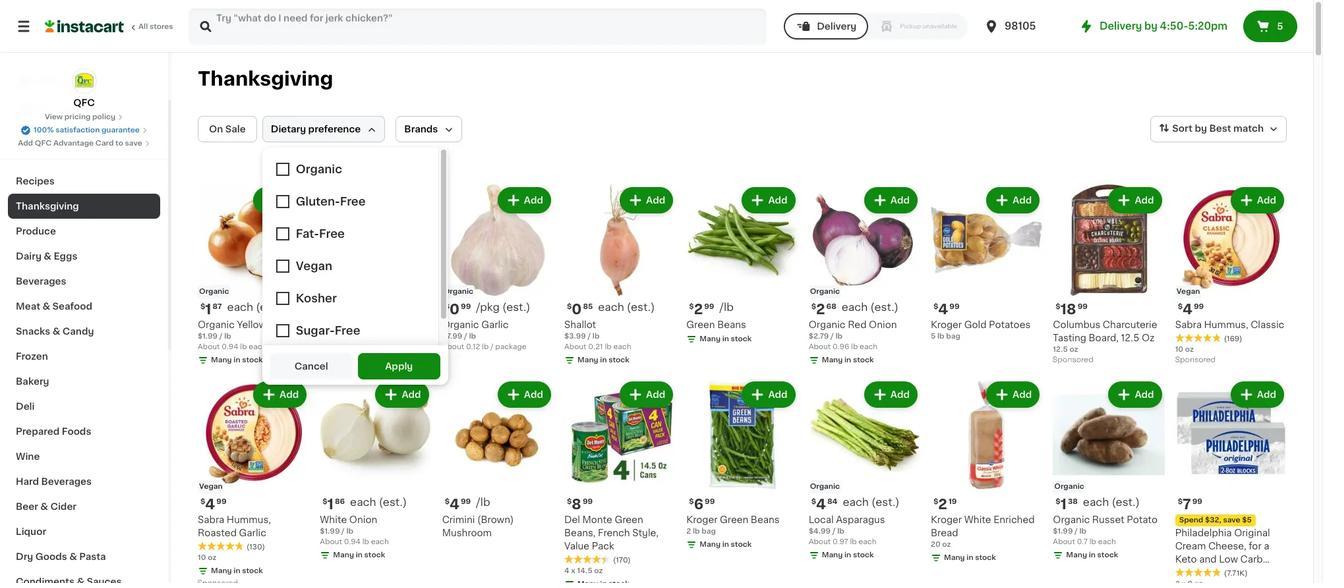Task type: describe. For each thing, give the bounding box(es) containing it.
goods
[[35, 553, 67, 562]]

add for del monte green beans, french style, value pack
[[646, 391, 666, 400]]

many in stock for organic red onion
[[822, 357, 874, 364]]

tasting
[[1054, 334, 1087, 343]]

add button for del monte green beans, french style, value pack
[[621, 383, 672, 407]]

stock for sabra hummus, roasted garlic
[[242, 568, 263, 575]]

many for yellow onion
[[333, 357, 354, 364]]

5 button
[[1244, 11, 1298, 42]]

white onion $1.99 / lb about 0.94 lb each
[[320, 516, 389, 546]]

$ 1 86
[[323, 498, 345, 512]]

add button for kroger white enriched bread
[[988, 383, 1039, 407]]

beverages link
[[8, 269, 160, 294]]

$ 1 87
[[201, 303, 222, 317]]

each inside organic red onion $2.79 / lb about 0.96 lb each
[[860, 344, 878, 351]]

bread
[[931, 529, 959, 538]]

gold
[[965, 321, 987, 330]]

$7.99
[[442, 333, 463, 341]]

$3.99
[[565, 333, 586, 341]]

add button for organic yellow onion
[[255, 189, 306, 212]]

add for kroger green beans
[[769, 391, 788, 400]]

many for shallot
[[578, 357, 599, 364]]

beer & cider link
[[8, 495, 160, 520]]

$4.84 each (estimated) element
[[809, 496, 921, 514]]

$ inside $ 1 38
[[1056, 498, 1061, 506]]

green beans
[[687, 321, 747, 330]]

kroger green beans 2 lb bag
[[687, 516, 780, 535]]

carb
[[1241, 555, 1263, 564]]

buy it again link
[[8, 95, 160, 121]]

$ 6 99
[[689, 498, 715, 512]]

oz down roasted
[[208, 554, 217, 562]]

98105 button
[[984, 8, 1063, 45]]

& for dairy
[[44, 252, 51, 261]]

0.94 inside white onion $1.99 / lb about 0.94 lb each
[[344, 539, 361, 546]]

99 inside $ 2 99 /lb
[[705, 304, 715, 311]]

local asparagus $4.99 / lb about 0.97 lb each
[[809, 516, 885, 546]]

liquor link
[[8, 520, 160, 545]]

onion inside organic yellow onion $1.99 / lb about 0.94 lb each
[[269, 321, 297, 330]]

10 oz for sabra hummus, classic
[[1176, 346, 1194, 354]]

organic up 68 in the bottom right of the page
[[810, 288, 840, 296]]

$ inside $ 8 99
[[567, 498, 572, 506]]

4:50-
[[1161, 21, 1189, 31]]

green inside kroger green beans 2 lb bag
[[720, 516, 749, 525]]

x
[[571, 568, 576, 575]]

delivery by 4:50-5:20pm
[[1100, 21, 1228, 31]]

oz right 14.5
[[594, 568, 603, 575]]

lb inside kroger green beans 2 lb bag
[[693, 528, 700, 535]]

add qfc advantage card to save
[[18, 140, 142, 147]]

each inside $1.87 each (estimated) element
[[227, 302, 253, 313]]

add button for green beans
[[744, 189, 795, 212]]

each inside $ 0 85 each (est.)
[[598, 302, 624, 313]]

8
[[572, 498, 582, 512]]

for
[[1249, 542, 1262, 551]]

& for meat
[[42, 302, 50, 311]]

/ inside organic red onion $2.79 / lb about 0.96 lb each
[[831, 333, 834, 341]]

(170)
[[613, 557, 631, 564]]

$ inside $ 0 85 each (est.)
[[567, 304, 572, 311]]

1 vertical spatial qfc
[[35, 140, 52, 147]]

/ inside white onion $1.99 / lb about 0.94 lb each
[[342, 528, 345, 535]]

/ inside local asparagus $4.99 / lb about 0.97 lb each
[[833, 528, 836, 535]]

$ 4 84 each (est.)
[[812, 497, 900, 512]]

99 for sabra hummus, classic
[[1194, 304, 1204, 311]]

snacks & candy link
[[8, 319, 160, 344]]

(130)
[[247, 544, 265, 551]]

$1.99 for organic yellow onion
[[198, 333, 218, 341]]

local
[[809, 516, 834, 525]]

many for organic russet potato
[[1067, 552, 1088, 559]]

hard
[[16, 478, 39, 487]]

$ 7 99
[[1178, 498, 1203, 512]]

99 inside "$ 4 99 /lb"
[[461, 498, 471, 506]]

each (est.) for yellow
[[227, 302, 284, 313]]

apply
[[385, 362, 413, 371]]

1 for yellow
[[328, 303, 334, 317]]

produce link
[[8, 219, 160, 244]]

shallot $3.99 / lb about 0.21 lb each
[[565, 321, 632, 351]]

/ inside organic russet potato $1.99 / lb about 0.7 lb each
[[1075, 528, 1078, 535]]

add for white onion
[[402, 391, 421, 400]]

99 inside $ 0 99
[[461, 304, 471, 311]]

(est.) for organic red onion
[[871, 302, 899, 313]]

dairy & eggs
[[16, 252, 77, 261]]

recipes link
[[8, 169, 160, 194]]

organic inside organic russet potato $1.99 / lb about 0.7 lb each
[[1054, 516, 1090, 525]]

organic russet potato $1.99 / lb about 0.7 lb each
[[1054, 516, 1158, 546]]

original
[[1235, 529, 1271, 538]]

many down green beans
[[700, 336, 721, 343]]

$ 4 99 for sabra hummus, classic
[[1178, 303, 1204, 317]]

add for green beans
[[769, 196, 788, 205]]

add for kroger white enriched bread
[[1013, 391, 1032, 400]]

delivery for delivery by 4:50-5:20pm
[[1100, 21, 1143, 31]]

99 for kroger green beans
[[705, 498, 715, 506]]

dry goods & pasta
[[16, 553, 106, 562]]

each (est.) for russet
[[1084, 497, 1140, 508]]

crimini (brown) mushroom
[[442, 516, 514, 538]]

$2.79
[[809, 333, 829, 341]]

$ inside $ 0 99
[[445, 304, 450, 311]]

garlic inside organic garlic $7.99 / lb about 0.12 lb / package
[[482, 321, 509, 330]]

6
[[694, 498, 704, 512]]

many in stock for sabra hummus, roasted garlic
[[211, 568, 263, 575]]

many in stock down kroger white enriched bread 20 oz
[[944, 554, 996, 562]]

many down bread
[[944, 554, 965, 562]]

4 left x
[[565, 568, 570, 575]]

deli link
[[8, 394, 160, 419]]

organic up 87
[[199, 288, 229, 296]]

hard beverages link
[[8, 470, 160, 495]]

many down kroger green beans 2 lb bag
[[700, 541, 721, 549]]

$ inside $ 6 99
[[689, 498, 694, 506]]

product group containing 8
[[565, 379, 676, 584]]

$1.29
[[320, 333, 340, 341]]

$ 1 38
[[1056, 498, 1078, 512]]

eggs
[[54, 252, 77, 261]]

$1.99 for organic russet potato
[[1054, 528, 1073, 535]]

onion inside organic red onion $2.79 / lb about 0.96 lb each
[[869, 321, 897, 330]]

10 for sabra hummus, roasted garlic
[[198, 554, 206, 562]]

$ inside "$ 4 99 /lb"
[[445, 498, 450, 506]]

service type group
[[784, 13, 968, 40]]

pack
[[592, 542, 614, 551]]

del monte green beans, french style, value pack
[[565, 516, 659, 551]]

7
[[1183, 498, 1192, 512]]

4 up sabra hummus, classic
[[1183, 303, 1193, 317]]

many in stock for white onion
[[333, 552, 385, 559]]

add for shallot
[[646, 196, 666, 205]]

vegan for sabra hummus, classic
[[1177, 288, 1201, 296]]

0 for $ 0 85 each (est.)
[[572, 303, 582, 317]]

each (est.) for red
[[842, 302, 899, 313]]

$4.99 per pound element
[[442, 496, 554, 514]]

by for sort
[[1195, 124, 1208, 133]]

stock for yellow onion
[[364, 357, 385, 364]]

delivery for delivery
[[817, 22, 857, 31]]

kroger for 2
[[931, 516, 962, 525]]

each inside white onion $1.99 / lb about 0.94 lb each
[[371, 539, 389, 546]]

sponsored badge image for sabra hummus, classic
[[1176, 357, 1216, 364]]

$ up sabra hummus, classic
[[1178, 304, 1183, 311]]

asparagus
[[836, 516, 885, 525]]

philadelphia original cream cheese, for a keto and low carb lifestyle
[[1176, 529, 1271, 578]]

view pricing policy
[[45, 113, 115, 121]]

$ inside $ 1 yellow onion $1.29 / lb about 0.89 lb each
[[323, 304, 328, 311]]

Best match Sort by field
[[1151, 116, 1287, 142]]

many for white onion
[[333, 552, 354, 559]]

beer
[[16, 503, 38, 512]]

save inside add qfc advantage card to save link
[[125, 140, 142, 147]]

by for delivery
[[1145, 21, 1158, 31]]

bag for gold
[[947, 333, 961, 341]]

about inside organic yellow onion $1.99 / lb about 0.94 lb each
[[198, 344, 220, 351]]

dry
[[16, 553, 33, 562]]

many in stock down kroger green beans 2 lb bag
[[700, 541, 752, 549]]

about inside organic garlic $7.99 / lb about 0.12 lb / package
[[442, 344, 464, 351]]

0 vertical spatial thanksgiving
[[198, 69, 333, 88]]

thanksgiving link
[[8, 194, 160, 219]]

organic up 84 at right
[[810, 483, 840, 490]]

it
[[58, 104, 64, 113]]

kroger white enriched bread 20 oz
[[931, 516, 1035, 549]]

each inside organic russet potato $1.99 / lb about 0.7 lb each
[[1099, 539, 1117, 546]]

$ up roasted
[[201, 498, 205, 506]]

(est.) for white onion
[[379, 497, 407, 508]]

$ 8 99
[[567, 498, 593, 512]]

pricing
[[64, 113, 91, 121]]

$4.99
[[809, 528, 831, 535]]

prepared foods link
[[8, 419, 160, 445]]

onion inside white onion $1.99 / lb about 0.94 lb each
[[349, 516, 377, 525]]

oz inside the columbus charcuterie tasting board, 12.5 oz 12.5 oz
[[1070, 346, 1079, 354]]

sponsored badge image for sabra hummus, roasted garlic
[[198, 581, 238, 584]]

product group containing 18
[[1054, 185, 1165, 368]]

$ up kroger gold potatoes 5 lb bag
[[934, 304, 939, 311]]

classic
[[1251, 321, 1285, 330]]

garlic inside sabra hummus, roasted garlic
[[239, 529, 266, 538]]

add button for organic garlic
[[499, 189, 550, 212]]

in for organic red onion
[[845, 357, 852, 364]]

each inside organic yellow onion $1.99 / lb about 0.94 lb each
[[249, 344, 267, 351]]

each inside $1.86 each (estimated) 'element'
[[350, 497, 376, 508]]

stock down green beans
[[731, 336, 752, 343]]

in down green beans
[[723, 336, 729, 343]]

$ inside $ 18 99
[[1056, 304, 1061, 311]]

kroger inside kroger gold potatoes 5 lb bag
[[931, 321, 962, 330]]

white inside kroger white enriched bread 20 oz
[[965, 516, 992, 525]]

to
[[115, 140, 123, 147]]

$ inside $ 2 99 /lb
[[689, 304, 694, 311]]

1 for 87
[[205, 303, 211, 317]]

snacks & candy
[[16, 327, 94, 336]]

enriched
[[994, 516, 1035, 525]]

low
[[1220, 555, 1239, 564]]

spend
[[1180, 517, 1204, 524]]

/ right 0.12
[[491, 344, 494, 351]]

many for sabra hummus, roasted garlic
[[211, 568, 232, 575]]

99 for del monte green beans, french style, value pack
[[583, 498, 593, 506]]

84
[[828, 498, 838, 506]]

/lb for 4
[[476, 497, 490, 508]]

sabra for sabra hummus, classic
[[1176, 321, 1202, 330]]

dry goods & pasta link
[[8, 545, 160, 570]]

oz
[[1142, 334, 1155, 343]]

(est.) for organic yellow onion
[[256, 302, 284, 313]]

organic up $ 0 99
[[444, 288, 474, 296]]

add button for shallot
[[621, 189, 672, 212]]

0.12
[[466, 344, 480, 351]]

/ inside $ 1 yellow onion $1.29 / lb about 0.89 lb each
[[341, 333, 345, 341]]

(est.) for organic russet potato
[[1112, 497, 1140, 508]]

$2.68 each (estimated) element
[[809, 302, 921, 319]]

add button for white onion
[[377, 383, 428, 407]]

product group containing 6
[[687, 379, 798, 553]]

many in stock for shallot
[[578, 357, 630, 364]]

bag for green
[[702, 528, 716, 535]]

4 up roasted
[[205, 498, 215, 512]]

99 for kroger gold potatoes
[[950, 304, 960, 311]]

about inside organic russet potato $1.99 / lb about 0.7 lb each
[[1054, 539, 1076, 546]]

in for white onion
[[356, 552, 363, 559]]

$0.85 each (estimated) element
[[565, 302, 676, 319]]

charcuterie
[[1103, 321, 1158, 330]]

organic red onion $2.79 / lb about 0.96 lb each
[[809, 321, 897, 351]]

vegan for sabra hummus, roasted garlic
[[199, 483, 223, 490]]

oz inside kroger white enriched bread 20 oz
[[943, 541, 951, 549]]

(est.) for organic garlic
[[503, 302, 531, 313]]

columbus
[[1054, 321, 1101, 330]]

each inside local asparagus $4.99 / lb about 0.97 lb each
[[859, 539, 877, 546]]

$32,
[[1206, 517, 1222, 524]]



Task type: vqa. For each thing, say whether or not it's contained in the screenshot.


Task type: locate. For each thing, give the bounding box(es) containing it.
stock down shallot $3.99 / lb about 0.21 lb each
[[609, 357, 630, 364]]

frozen link
[[8, 344, 160, 369]]

by inside delivery by 4:50-5:20pm link
[[1145, 21, 1158, 31]]

$ 2 68
[[812, 303, 837, 317]]

1 vertical spatial hummus,
[[227, 516, 271, 525]]

/lb for 2
[[720, 302, 734, 313]]

many in stock
[[700, 336, 752, 343], [211, 357, 263, 364], [333, 357, 385, 364], [578, 357, 630, 364], [822, 357, 874, 364], [700, 541, 752, 549], [333, 552, 385, 559], [1067, 552, 1119, 559], [822, 552, 874, 559], [944, 554, 996, 562], [211, 568, 263, 575]]

in
[[723, 336, 729, 343], [234, 357, 240, 364], [356, 357, 363, 364], [600, 357, 607, 364], [845, 357, 852, 364], [723, 541, 729, 549], [356, 552, 363, 559], [1089, 552, 1096, 559], [845, 552, 852, 559], [967, 554, 974, 562], [234, 568, 240, 575]]

20
[[931, 541, 941, 549]]

None search field
[[189, 8, 767, 45]]

save inside product group
[[1224, 517, 1241, 524]]

$ 1 yellow onion $1.29 / lb about 0.89 lb each
[[320, 303, 389, 351]]

1 horizontal spatial sponsored badge image
[[1054, 357, 1093, 364]]

0 vertical spatial 10 oz
[[1176, 346, 1194, 354]]

policy
[[92, 113, 115, 121]]

$ 4 99 up sabra hummus, classic
[[1178, 303, 1204, 317]]

in down roasted
[[234, 568, 240, 575]]

$ left 87
[[201, 304, 205, 311]]

0 horizontal spatial qfc
[[35, 140, 52, 147]]

1 yellow from the left
[[237, 321, 266, 330]]

white inside white onion $1.99 / lb about 0.94 lb each
[[320, 516, 347, 525]]

& for beer
[[40, 503, 48, 512]]

$0.99 per package (estimated) element
[[442, 302, 554, 319]]

99 inside $ 7 99
[[1193, 498, 1203, 506]]

kroger up bread
[[931, 516, 962, 525]]

10 oz
[[1176, 346, 1194, 354], [198, 554, 217, 562]]

1 horizontal spatial sabra
[[1176, 321, 1202, 330]]

stock
[[731, 336, 752, 343], [242, 357, 263, 364], [364, 357, 385, 364], [609, 357, 630, 364], [853, 357, 874, 364], [731, 541, 752, 549], [364, 552, 385, 559], [1098, 552, 1119, 559], [853, 552, 874, 559], [976, 554, 996, 562], [242, 568, 263, 575]]

(est.) inside $1.38 each (estimated) element
[[1112, 497, 1140, 508]]

each (est.)
[[227, 302, 284, 313], [842, 302, 899, 313], [350, 497, 407, 508], [1084, 497, 1140, 508]]

0 horizontal spatial thanksgiving
[[16, 202, 79, 211]]

lifestyle
[[1176, 568, 1216, 578]]

kroger for 6
[[687, 516, 718, 525]]

stock down organic yellow onion $1.99 / lb about 0.94 lb each
[[242, 357, 263, 364]]

cider
[[50, 503, 77, 512]]

/ inside organic yellow onion $1.99 / lb about 0.94 lb each
[[219, 333, 223, 341]]

(est.) up shallot $3.99 / lb about 0.21 lb each
[[627, 302, 655, 313]]

sabra up roasted
[[198, 516, 224, 525]]

99 for spend $32, save $5
[[1193, 498, 1203, 506]]

delivery by 4:50-5:20pm link
[[1079, 18, 1228, 34]]

& left pasta
[[69, 553, 77, 562]]

many down white onion $1.99 / lb about 0.94 lb each
[[333, 552, 354, 559]]

prepared foods
[[16, 427, 91, 437]]

by
[[1145, 21, 1158, 31], [1195, 124, 1208, 133]]

1 vertical spatial thanksgiving
[[16, 202, 79, 211]]

many down 0.97 in the right of the page
[[822, 552, 843, 559]]

1 0 from the left
[[572, 303, 582, 317]]

sponsored badge image down roasted
[[198, 581, 238, 584]]

product group containing 7
[[1176, 379, 1287, 584]]

/lb inside $ 2 99 /lb
[[720, 302, 734, 313]]

add for organic garlic
[[524, 196, 543, 205]]

dietary preference button
[[262, 116, 385, 142]]

each up apply
[[371, 344, 389, 351]]

add button for organic russet potato
[[1110, 383, 1161, 407]]

2 0 from the left
[[450, 303, 460, 317]]

save right to
[[125, 140, 142, 147]]

stock down kroger white enriched bread 20 oz
[[976, 554, 996, 562]]

oz right 20 at the bottom right
[[943, 541, 951, 549]]

in down 0.96
[[845, 357, 852, 364]]

$1.87 each (estimated) element
[[198, 302, 310, 319]]

0 vertical spatial hummus,
[[1205, 321, 1249, 330]]

0 vertical spatial 5
[[1278, 22, 1284, 31]]

4 inside '$ 4 84 each (est.)'
[[817, 498, 826, 512]]

0 horizontal spatial 0
[[450, 303, 460, 317]]

qfc up view pricing policy link
[[73, 98, 95, 108]]

$ inside $ 1 86
[[323, 498, 328, 506]]

frozen
[[16, 352, 48, 361]]

1 horizontal spatial hummus,
[[1205, 321, 1249, 330]]

1 left 87
[[205, 303, 211, 317]]

hummus, inside sabra hummus, roasted garlic
[[227, 516, 271, 525]]

thanksgiving up produce
[[16, 202, 79, 211]]

0 up $7.99
[[450, 303, 460, 317]]

in for organic yellow onion
[[234, 357, 240, 364]]

in for shallot
[[600, 357, 607, 364]]

1 vertical spatial 10
[[198, 554, 206, 562]]

2 horizontal spatial sponsored badge image
[[1176, 357, 1216, 364]]

beans left the local
[[751, 516, 780, 525]]

organic garlic $7.99 / lb about 0.12 lb / package
[[442, 321, 527, 351]]

(est.) inside $0.99 per package (estimated) 'element'
[[503, 302, 531, 313]]

(brown)
[[478, 516, 514, 525]]

/lb
[[720, 302, 734, 313], [476, 497, 490, 508]]

0 vertical spatial bag
[[947, 333, 961, 341]]

1 horizontal spatial $1.99
[[320, 528, 340, 535]]

0 vertical spatial 12.5
[[1122, 334, 1140, 343]]

organic inside organic yellow onion $1.99 / lb about 0.94 lb each
[[198, 321, 235, 330]]

meat & seafood link
[[8, 294, 160, 319]]

1 horizontal spatial vegan
[[1177, 288, 1201, 296]]

hummus, for roasted
[[227, 516, 271, 525]]

68
[[827, 304, 837, 311]]

meat
[[16, 302, 40, 311]]

by right sort at the right top of the page
[[1195, 124, 1208, 133]]

1 horizontal spatial save
[[1224, 517, 1241, 524]]

$
[[201, 304, 205, 311], [323, 304, 328, 311], [567, 304, 572, 311], [689, 304, 694, 311], [934, 304, 939, 311], [1056, 304, 1061, 311], [445, 304, 450, 311], [812, 304, 817, 311], [1178, 304, 1183, 311], [201, 498, 205, 506], [323, 498, 328, 506], [567, 498, 572, 506], [689, 498, 694, 506], [934, 498, 939, 506], [1056, 498, 1061, 506], [445, 498, 450, 506], [812, 498, 817, 506], [1178, 498, 1183, 506]]

1 vertical spatial /lb
[[476, 497, 490, 508]]

each right 87
[[227, 302, 253, 313]]

0 horizontal spatial 10
[[198, 554, 206, 562]]

5:20pm
[[1189, 21, 1228, 31]]

in down 0.21
[[600, 357, 607, 364]]

19
[[949, 498, 957, 506]]

on sale button
[[198, 116, 257, 142]]

spend $32, save $5
[[1180, 517, 1252, 524]]

99 inside $ 8 99
[[583, 498, 593, 506]]

sponsored badge image for columbus charcuterie tasting board, 12.5 oz
[[1054, 357, 1093, 364]]

garlic down $0.99 per package (estimated) 'element'
[[482, 321, 509, 330]]

1 horizontal spatial by
[[1195, 124, 1208, 133]]

add for organic yellow onion
[[280, 196, 299, 205]]

$ 4 99
[[934, 303, 960, 317], [1178, 303, 1204, 317], [201, 498, 227, 512]]

/
[[219, 333, 223, 341], [341, 333, 345, 341], [588, 333, 591, 341], [464, 333, 467, 341], [831, 333, 834, 341], [491, 344, 494, 351], [342, 528, 345, 535], [1075, 528, 1078, 535], [833, 528, 836, 535]]

/pkg (est.)
[[476, 302, 531, 313]]

4
[[939, 303, 949, 317], [1183, 303, 1193, 317], [205, 498, 215, 512], [450, 498, 460, 512], [817, 498, 826, 512], [565, 568, 570, 575]]

2 horizontal spatial green
[[720, 516, 749, 525]]

0.96
[[833, 344, 850, 351]]

garlic up the (130)
[[239, 529, 266, 538]]

each right 86
[[350, 497, 376, 508]]

0 horizontal spatial white
[[320, 516, 347, 525]]

add for kroger gold potatoes
[[1013, 196, 1032, 205]]

bakery
[[16, 377, 49, 386]]

$1.99 inside organic russet potato $1.99 / lb about 0.7 lb each
[[1054, 528, 1073, 535]]

$ left '19'
[[934, 498, 939, 506]]

about down $ 1 86
[[320, 539, 342, 546]]

each down asparagus on the bottom
[[859, 539, 877, 546]]

$ 18 99
[[1056, 303, 1088, 317]]

14.5
[[577, 568, 593, 575]]

roasted
[[198, 529, 237, 538]]

5 inside kroger gold potatoes 5 lb bag
[[931, 333, 936, 341]]

1 vertical spatial vegan
[[199, 483, 223, 490]]

1 horizontal spatial bag
[[947, 333, 961, 341]]

each (est.) up white onion $1.99 / lb about 0.94 lb each
[[350, 497, 407, 508]]

$ 4 99 up roasted
[[201, 498, 227, 512]]

(est.) right /pkg
[[503, 302, 531, 313]]

/ up 0.21
[[588, 333, 591, 341]]

wine
[[16, 452, 40, 462]]

mushroom
[[442, 529, 492, 538]]

/lb inside "$ 4 99 /lb"
[[476, 497, 490, 508]]

about inside $ 1 yellow onion $1.29 / lb about 0.89 lb each
[[320, 344, 342, 351]]

12.5
[[1122, 334, 1140, 343], [1054, 346, 1068, 354]]

10 oz for sabra hummus, roasted garlic
[[198, 554, 217, 562]]

(est.) up asparagus on the bottom
[[872, 497, 900, 508]]

1 horizontal spatial /lb
[[720, 302, 734, 313]]

1 left 86
[[328, 498, 334, 512]]

each inside '$ 4 84 each (est.)'
[[843, 497, 869, 508]]

lb inside kroger gold potatoes 5 lb bag
[[938, 333, 945, 341]]

many in stock for organic yellow onion
[[211, 357, 263, 364]]

stock down kroger green beans 2 lb bag
[[731, 541, 752, 549]]

$ 4 99 for kroger gold potatoes
[[934, 303, 960, 317]]

1 horizontal spatial 0.94
[[344, 539, 361, 546]]

many in stock for local asparagus
[[822, 552, 874, 559]]

each up red
[[842, 302, 868, 313]]

each (est.) inside $2.68 each (estimated) element
[[842, 302, 899, 313]]

99 right 6
[[705, 498, 715, 506]]

$1.86 each (estimated) element
[[320, 496, 432, 514]]

1 vertical spatial 12.5
[[1054, 346, 1068, 354]]

yellow up $1.29 on the left of page
[[320, 321, 349, 330]]

1 white from the left
[[320, 516, 347, 525]]

0 vertical spatial beverages
[[16, 277, 66, 286]]

1 horizontal spatial thanksgiving
[[198, 69, 333, 88]]

1 left the 38
[[1061, 498, 1067, 512]]

sort
[[1173, 124, 1193, 133]]

each inside $1.38 each (estimated) element
[[1084, 497, 1110, 508]]

1 inside $1.86 each (estimated) 'element'
[[328, 498, 334, 512]]

& right meat
[[42, 302, 50, 311]]

add button for crimini (brown) mushroom
[[499, 383, 550, 407]]

many in stock down 0.89
[[333, 357, 385, 364]]

many for organic yellow onion
[[211, 357, 232, 364]]

0.21
[[589, 344, 603, 351]]

$2.99 per pound element
[[687, 302, 798, 319]]

1 horizontal spatial $ 4 99
[[934, 303, 960, 317]]

brands button
[[396, 116, 463, 142]]

many for local asparagus
[[822, 552, 843, 559]]

18
[[1061, 303, 1077, 317]]

0 horizontal spatial green
[[615, 516, 644, 525]]

many for organic red onion
[[822, 357, 843, 364]]

0 vertical spatial vegan
[[1177, 288, 1201, 296]]

preference
[[308, 125, 361, 134]]

0 horizontal spatial garlic
[[239, 529, 266, 538]]

1 vertical spatial bag
[[702, 528, 716, 535]]

$1.99 down $ 1 86
[[320, 528, 340, 535]]

4 left 84 at right
[[817, 498, 826, 512]]

$1.38 each (estimated) element
[[1054, 496, 1165, 514]]

white down $ 1 86
[[320, 516, 347, 525]]

100% satisfaction guarantee
[[34, 127, 140, 134]]

board,
[[1089, 334, 1119, 343]]

100% satisfaction guarantee button
[[21, 123, 148, 136]]

sale
[[225, 125, 246, 134]]

0 vertical spatial save
[[125, 140, 142, 147]]

&
[[44, 252, 51, 261], [42, 302, 50, 311], [53, 327, 60, 336], [40, 503, 48, 512], [69, 553, 77, 562]]

99 for columbus charcuterie tasting board, 12.5 oz
[[1078, 304, 1088, 311]]

hummus, for classic
[[1205, 321, 1249, 330]]

organic inside organic red onion $2.79 / lb about 0.96 lb each
[[809, 321, 846, 330]]

product group
[[198, 185, 310, 369], [442, 185, 554, 353], [565, 185, 676, 369], [687, 185, 798, 348], [809, 185, 921, 369], [931, 185, 1043, 343], [1054, 185, 1165, 368], [1176, 185, 1287, 368], [198, 379, 310, 584], [320, 379, 432, 564], [442, 379, 554, 540], [565, 379, 676, 584], [687, 379, 798, 553], [809, 379, 921, 564], [931, 379, 1043, 566], [1054, 379, 1165, 564], [1176, 379, 1287, 584]]

0 horizontal spatial by
[[1145, 21, 1158, 31]]

0 horizontal spatial 5
[[931, 333, 936, 341]]

many down 0.96
[[822, 357, 843, 364]]

many in stock down 0.96
[[822, 357, 874, 364]]

many
[[700, 336, 721, 343], [211, 357, 232, 364], [333, 357, 354, 364], [578, 357, 599, 364], [822, 357, 843, 364], [700, 541, 721, 549], [333, 552, 354, 559], [1067, 552, 1088, 559], [822, 552, 843, 559], [944, 554, 965, 562], [211, 568, 232, 575]]

about inside white onion $1.99 / lb about 0.94 lb each
[[320, 539, 342, 546]]

0 horizontal spatial yellow
[[237, 321, 266, 330]]

meat & seafood
[[16, 302, 92, 311]]

in for sabra hummus, roasted garlic
[[234, 568, 240, 575]]

in for local asparagus
[[845, 552, 852, 559]]

all
[[139, 23, 148, 30]]

dairy & eggs link
[[8, 244, 160, 269]]

vegan up sabra hummus, roasted garlic
[[199, 483, 223, 490]]

1 horizontal spatial 12.5
[[1122, 334, 1140, 343]]

many in stock for yellow onion
[[333, 357, 385, 364]]

0 vertical spatial garlic
[[482, 321, 509, 330]]

in for yellow onion
[[356, 357, 363, 364]]

2 horizontal spatial $1.99
[[1054, 528, 1073, 535]]

in down organic russet potato $1.99 / lb about 0.7 lb each
[[1089, 552, 1096, 559]]

0 vertical spatial 0.94
[[222, 344, 238, 351]]

onion down $1.87 each (estimated) element
[[269, 321, 297, 330]]

candy
[[63, 327, 94, 336]]

99 inside $ 6 99
[[705, 498, 715, 506]]

sabra inside sabra hummus, roasted garlic
[[198, 516, 224, 525]]

kroger gold potatoes 5 lb bag
[[931, 321, 1031, 341]]

each down $1.87 each (estimated) element
[[249, 344, 267, 351]]

(est.) inside $1.86 each (estimated) 'element'
[[379, 497, 407, 508]]

each inside $2.68 each (estimated) element
[[842, 302, 868, 313]]

bag inside kroger gold potatoes 5 lb bag
[[947, 333, 961, 341]]

99 up green beans
[[705, 304, 715, 311]]

0 horizontal spatial 10 oz
[[198, 554, 217, 562]]

0 vertical spatial /lb
[[720, 302, 734, 313]]

stock down local asparagus $4.99 / lb about 0.97 lb each
[[853, 552, 874, 559]]

1 horizontal spatial beans
[[751, 516, 780, 525]]

organic up the 38
[[1055, 483, 1085, 490]]

produce
[[16, 227, 56, 236]]

2 for $ 2 99 /lb
[[694, 303, 703, 317]]

in down kroger green beans 2 lb bag
[[723, 541, 729, 549]]

foods
[[62, 427, 91, 437]]

lists link
[[8, 121, 160, 148]]

0 horizontal spatial sponsored badge image
[[198, 581, 238, 584]]

add for crimini (brown) mushroom
[[524, 391, 543, 400]]

4 up kroger gold potatoes 5 lb bag
[[939, 303, 949, 317]]

1 vertical spatial save
[[1224, 517, 1241, 524]]

1 horizontal spatial 0
[[572, 303, 582, 317]]

yellow inside organic yellow onion $1.99 / lb about 0.94 lb each
[[237, 321, 266, 330]]

1 vertical spatial beverages
[[41, 478, 92, 487]]

kroger inside kroger white enriched bread 20 oz
[[931, 516, 962, 525]]

0 vertical spatial 10
[[1176, 346, 1184, 354]]

0 horizontal spatial $ 4 99
[[201, 498, 227, 512]]

/ down "$ 1 87"
[[219, 333, 223, 341]]

0 left 85
[[572, 303, 582, 317]]

87
[[213, 304, 222, 311]]

stock for organic russet potato
[[1098, 552, 1119, 559]]

about inside shallot $3.99 / lb about 0.21 lb each
[[565, 344, 587, 351]]

add button for local asparagus
[[866, 383, 917, 407]]

each (est.) inside $1.87 each (estimated) element
[[227, 302, 284, 313]]

99 up crimini
[[461, 498, 471, 506]]

(est.) inside $1.87 each (estimated) element
[[256, 302, 284, 313]]

instacart logo image
[[45, 18, 124, 34]]

in down 0.89
[[356, 357, 363, 364]]

0 horizontal spatial sabra
[[198, 516, 224, 525]]

white
[[320, 516, 347, 525], [965, 516, 992, 525]]

0 horizontal spatial 0.94
[[222, 344, 238, 351]]

$ inside $ 7 99
[[1178, 498, 1183, 506]]

1 horizontal spatial delivery
[[1100, 21, 1143, 31]]

stock for local asparagus
[[853, 552, 874, 559]]

beer & cider
[[16, 503, 77, 512]]

0 horizontal spatial delivery
[[817, 22, 857, 31]]

0 vertical spatial by
[[1145, 21, 1158, 31]]

1 horizontal spatial 10
[[1176, 346, 1184, 354]]

1 vertical spatial garlic
[[239, 529, 266, 538]]

$ 2 19
[[934, 498, 957, 512]]

satisfaction
[[55, 127, 100, 134]]

99 right 18 at the bottom right
[[1078, 304, 1088, 311]]

1 vertical spatial by
[[1195, 124, 1208, 133]]

$ inside $ 2 68
[[812, 304, 817, 311]]

1 horizontal spatial 10 oz
[[1176, 346, 1194, 354]]

sponsored badge image
[[1054, 357, 1093, 364], [1176, 357, 1216, 364], [198, 581, 238, 584]]

bag inside kroger green beans 2 lb bag
[[702, 528, 716, 535]]

in for organic russet potato
[[1089, 552, 1096, 559]]

1 inside $1.38 each (estimated) element
[[1061, 498, 1067, 512]]

0 vertical spatial beans
[[718, 321, 747, 330]]

red
[[848, 321, 867, 330]]

2 for $ 2 19
[[939, 498, 948, 512]]

1 vertical spatial 10 oz
[[198, 554, 217, 562]]

$ up crimini
[[445, 498, 450, 506]]

card
[[96, 140, 114, 147]]

0 horizontal spatial beans
[[718, 321, 747, 330]]

delivery inside button
[[817, 22, 857, 31]]

2 horizontal spatial $ 4 99
[[1178, 303, 1204, 317]]

add button for kroger green beans
[[744, 383, 795, 407]]

add for organic red onion
[[891, 196, 910, 205]]

2 inside kroger green beans 2 lb bag
[[687, 528, 691, 535]]

99 for sabra hummus, roasted garlic
[[217, 498, 227, 506]]

qfc logo image
[[72, 69, 97, 94]]

pasta
[[79, 553, 106, 562]]

Search field
[[190, 9, 766, 44]]

stock for white onion
[[364, 552, 385, 559]]

5 inside button
[[1278, 22, 1284, 31]]

add for organic russet potato
[[1135, 391, 1155, 400]]

stock for organic red onion
[[853, 357, 874, 364]]

yellow inside $ 1 yellow onion $1.29 / lb about 0.89 lb each
[[320, 321, 349, 330]]

2 inside $ 2 99 /lb
[[694, 303, 703, 317]]

0 horizontal spatial save
[[125, 140, 142, 147]]

$1.99 inside organic yellow onion $1.99 / lb about 0.94 lb each
[[198, 333, 218, 341]]

each (est.) inside $1.38 each (estimated) element
[[1084, 497, 1140, 508]]

(est.) inside $ 0 85 each (est.)
[[627, 302, 655, 313]]

(est.) inside '$ 4 84 each (est.)'
[[872, 497, 900, 508]]

0 horizontal spatial hummus,
[[227, 516, 271, 525]]

0 vertical spatial sabra
[[1176, 321, 1202, 330]]

1 inside $ 1 yellow onion $1.29 / lb about 0.89 lb each
[[328, 303, 334, 317]]

kroger inside kroger green beans 2 lb bag
[[687, 516, 718, 525]]

(est.) up organic red onion $2.79 / lb about 0.96 lb each
[[871, 302, 899, 313]]

$ up $1.29 on the left of page
[[323, 304, 328, 311]]

1 vertical spatial 5
[[931, 333, 936, 341]]

each inside shallot $3.99 / lb about 0.21 lb each
[[614, 344, 632, 351]]

stock down $ 1 yellow onion $1.29 / lb about 0.89 lb each
[[364, 357, 385, 364]]

many in stock down green beans
[[700, 336, 752, 343]]

(est.) inside $2.68 each (estimated) element
[[871, 302, 899, 313]]

99 left /pkg
[[461, 304, 471, 311]]

1 vertical spatial 0.94
[[344, 539, 361, 546]]

add for philadelphia original cream cheese, for a keto and low carb lifestyle
[[1258, 391, 1277, 400]]

each up asparagus on the bottom
[[843, 497, 869, 508]]

stock for shallot
[[609, 357, 630, 364]]

10 for sabra hummus, classic
[[1176, 346, 1184, 354]]

99
[[705, 304, 715, 311], [950, 304, 960, 311], [1078, 304, 1088, 311], [461, 304, 471, 311], [1194, 304, 1204, 311], [217, 498, 227, 506], [583, 498, 593, 506], [705, 498, 715, 506], [461, 498, 471, 506], [1193, 498, 1203, 506]]

monte
[[583, 516, 613, 525]]

about inside local asparagus $4.99 / lb about 0.97 lb each
[[809, 539, 831, 546]]

each inside $ 1 yellow onion $1.29 / lb about 0.89 lb each
[[371, 344, 389, 351]]

$ 0 85 each (est.)
[[567, 302, 655, 317]]

$ 4 99 for sabra hummus, roasted garlic
[[201, 498, 227, 512]]

1 vertical spatial beans
[[751, 516, 780, 525]]

stock for organic yellow onion
[[242, 357, 263, 364]]

stock down white onion $1.99 / lb about 0.94 lb each
[[364, 552, 385, 559]]

oz down sabra hummus, classic
[[1186, 346, 1194, 354]]

many in stock down organic yellow onion $1.99 / lb about 0.94 lb each
[[211, 357, 263, 364]]

each right 0.21
[[614, 344, 632, 351]]

$ inside "$ 1 87"
[[201, 304, 205, 311]]

stores
[[150, 23, 173, 30]]

potato
[[1127, 516, 1158, 525]]

(est.) up white onion $1.99 / lb about 0.94 lb each
[[379, 497, 407, 508]]

white left enriched
[[965, 516, 992, 525]]

$1.99 down $ 1 38
[[1054, 528, 1073, 535]]

0 horizontal spatial bag
[[702, 528, 716, 535]]

$ inside $ 2 19
[[934, 498, 939, 506]]

organic yellow onion $1.99 / lb about 0.94 lb each
[[198, 321, 297, 351]]

sabra for sabra hummus, roasted garlic
[[198, 516, 224, 525]]

1 horizontal spatial white
[[965, 516, 992, 525]]

1 for 38
[[1061, 498, 1067, 512]]

/ up 0.12
[[464, 333, 467, 341]]

10 down sabra hummus, classic
[[1176, 346, 1184, 354]]

beverages down dairy & eggs
[[16, 277, 66, 286]]

many down roasted
[[211, 568, 232, 575]]

2 yellow from the left
[[320, 321, 349, 330]]

$ left 86
[[323, 498, 328, 506]]

add button for philadelphia original cream cheese, for a keto and low carb lifestyle
[[1233, 383, 1283, 407]]

2 for $ 2 68
[[817, 303, 825, 317]]

green
[[687, 321, 715, 330], [615, 516, 644, 525], [720, 516, 749, 525]]

beans inside kroger green beans 2 lb bag
[[751, 516, 780, 525]]

$ 4 99 up kroger gold potatoes 5 lb bag
[[934, 303, 960, 317]]

0 horizontal spatial /lb
[[476, 497, 490, 508]]

oz down "tasting"
[[1070, 346, 1079, 354]]

0 horizontal spatial vegan
[[199, 483, 223, 490]]

on sale
[[209, 125, 246, 134]]

lb
[[224, 333, 231, 341], [346, 333, 353, 341], [593, 333, 600, 341], [938, 333, 945, 341], [469, 333, 476, 341], [836, 333, 843, 341], [240, 344, 247, 351], [363, 344, 369, 351], [605, 344, 612, 351], [482, 344, 489, 351], [851, 344, 858, 351], [347, 528, 354, 535], [693, 528, 700, 535], [1080, 528, 1087, 535], [838, 528, 845, 535], [363, 539, 369, 546], [1090, 539, 1097, 546], [850, 539, 857, 546]]

about down $7.99
[[442, 344, 464, 351]]

by inside best match sort by field
[[1195, 124, 1208, 133]]

each (est.) inside $1.86 each (estimated) 'element'
[[350, 497, 407, 508]]

1 horizontal spatial green
[[687, 321, 715, 330]]

add for local asparagus
[[891, 391, 910, 400]]

about inside organic red onion $2.79 / lb about 0.96 lb each
[[809, 344, 831, 351]]

each (est.) for onion
[[350, 497, 407, 508]]

2 left '19'
[[939, 498, 948, 512]]

1 horizontal spatial 5
[[1278, 22, 1284, 31]]

many in stock down 0.21
[[578, 357, 630, 364]]

$1.99 inside white onion $1.99 / lb about 0.94 lb each
[[320, 528, 340, 535]]

& for snacks
[[53, 327, 60, 336]]

onion inside $ 1 yellow onion $1.29 / lb about 0.89 lb each
[[352, 321, 380, 330]]

about down $3.99
[[565, 344, 587, 351]]

stock down organic russet potato $1.99 / lb about 0.7 lb each
[[1098, 552, 1119, 559]]

1 horizontal spatial yellow
[[320, 321, 349, 330]]

in down kroger white enriched bread 20 oz
[[967, 554, 974, 562]]

organic inside organic garlic $7.99 / lb about 0.12 lb / package
[[442, 321, 479, 330]]

1 inside $1.87 each (estimated) element
[[205, 303, 211, 317]]

0 horizontal spatial 12.5
[[1054, 346, 1068, 354]]

1 vertical spatial sabra
[[198, 516, 224, 525]]

add button for kroger gold potatoes
[[988, 189, 1039, 212]]

1 horizontal spatial garlic
[[482, 321, 509, 330]]

0 horizontal spatial $1.99
[[198, 333, 218, 341]]

2 white from the left
[[965, 516, 992, 525]]

$ inside '$ 4 84 each (est.)'
[[812, 498, 817, 506]]

/ inside shallot $3.99 / lb about 0.21 lb each
[[588, 333, 591, 341]]

green inside del monte green beans, french style, value pack
[[615, 516, 644, 525]]

99 up sabra hummus, roasted garlic
[[217, 498, 227, 506]]

stock down the (130)
[[242, 568, 263, 575]]

4 inside "$ 4 99 /lb"
[[450, 498, 460, 512]]

many in stock for organic russet potato
[[1067, 552, 1119, 559]]

0 vertical spatial qfc
[[73, 98, 95, 108]]

1 for 86
[[328, 498, 334, 512]]

99 up sabra hummus, classic
[[1194, 304, 1204, 311]]

0.94 inside organic yellow onion $1.99 / lb about 0.94 lb each
[[222, 344, 238, 351]]

1 horizontal spatial qfc
[[73, 98, 95, 108]]



